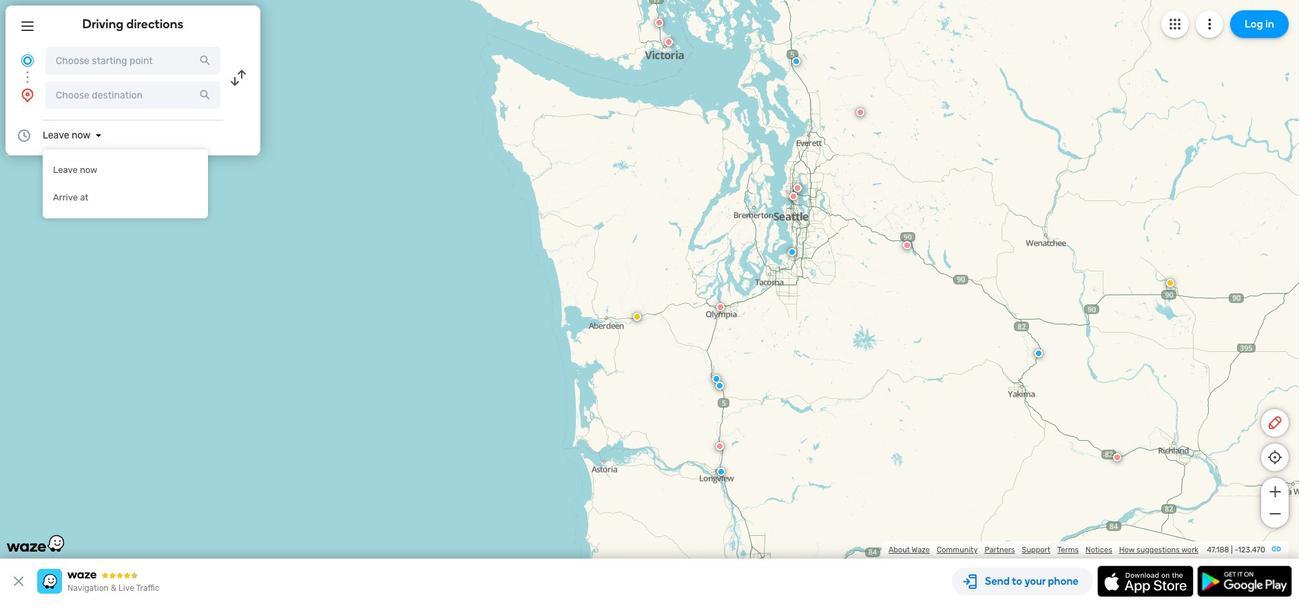 Task type: describe. For each thing, give the bounding box(es) containing it.
suggestions
[[1137, 546, 1180, 554]]

how suggestions work link
[[1119, 546, 1198, 554]]

2 vertical spatial police image
[[1035, 349, 1043, 357]]

driving directions
[[82, 17, 184, 32]]

work
[[1181, 546, 1198, 554]]

partners link
[[985, 546, 1015, 554]]

community
[[937, 546, 978, 554]]

clock image
[[16, 127, 32, 144]]

link image
[[1271, 543, 1282, 554]]

0 vertical spatial leave
[[43, 129, 69, 141]]

how
[[1119, 546, 1135, 554]]

location image
[[19, 87, 36, 103]]

now inside "option"
[[80, 165, 97, 175]]

community link
[[937, 546, 978, 554]]

pencil image
[[1267, 415, 1283, 431]]

0 vertical spatial leave now
[[43, 129, 91, 141]]

0 vertical spatial now
[[72, 129, 91, 141]]

driving
[[82, 17, 124, 32]]

about waze link
[[888, 546, 930, 554]]

navigation & live traffic
[[68, 583, 159, 593]]

traffic
[[136, 583, 159, 593]]

Choose destination text field
[[45, 81, 220, 109]]

arrive
[[53, 192, 78, 203]]

arrive at
[[53, 192, 88, 203]]

live
[[119, 583, 134, 593]]

navigation
[[68, 583, 109, 593]]

arrive at option
[[43, 184, 208, 211]]

&
[[111, 583, 116, 593]]

partners
[[985, 546, 1015, 554]]

terms
[[1057, 546, 1079, 554]]



Task type: vqa. For each thing, say whether or not it's contained in the screenshot.
About Waze link
yes



Task type: locate. For each thing, give the bounding box(es) containing it.
leave now option
[[43, 156, 208, 184]]

notices link
[[1086, 546, 1112, 554]]

leave now inside "option"
[[53, 165, 97, 175]]

directions
[[126, 17, 184, 32]]

zoom in image
[[1266, 484, 1284, 500]]

|
[[1231, 546, 1233, 554]]

notices
[[1086, 546, 1112, 554]]

leave now right clock icon
[[43, 129, 91, 141]]

zoom out image
[[1266, 506, 1284, 522]]

police image
[[792, 57, 800, 65], [788, 248, 796, 256], [1035, 349, 1043, 357]]

about waze community partners support terms notices how suggestions work
[[888, 546, 1198, 554]]

leave now
[[43, 129, 91, 141], [53, 165, 97, 175]]

road closed image
[[789, 192, 798, 200], [903, 241, 911, 249], [716, 442, 724, 450], [1113, 453, 1121, 461]]

Choose starting point text field
[[45, 47, 220, 74]]

leave now up arrive at
[[53, 165, 97, 175]]

terms link
[[1057, 546, 1079, 554]]

support
[[1022, 546, 1050, 554]]

1 vertical spatial now
[[80, 165, 97, 175]]

leave right clock icon
[[43, 129, 69, 141]]

47.188
[[1207, 546, 1229, 554]]

support link
[[1022, 546, 1050, 554]]

about
[[888, 546, 910, 554]]

-
[[1235, 546, 1238, 554]]

0 vertical spatial police image
[[792, 57, 800, 65]]

hazard image
[[1166, 279, 1174, 287]]

x image
[[10, 573, 27, 590]]

leave up arrive
[[53, 165, 78, 175]]

waze
[[912, 546, 930, 554]]

police image
[[712, 375, 720, 383], [716, 382, 724, 390], [717, 468, 725, 476]]

1 vertical spatial leave now
[[53, 165, 97, 175]]

now up at
[[80, 165, 97, 175]]

at
[[80, 192, 88, 203]]

123.470
[[1238, 546, 1265, 554]]

1 vertical spatial police image
[[788, 248, 796, 256]]

1 vertical spatial leave
[[53, 165, 78, 175]]

now up leave now "option"
[[72, 129, 91, 141]]

leave inside "option"
[[53, 165, 78, 175]]

now
[[72, 129, 91, 141], [80, 165, 97, 175]]

road closed image
[[655, 19, 663, 27], [665, 38, 673, 46], [856, 108, 864, 116], [793, 184, 802, 192], [716, 303, 725, 311]]

47.188 | -123.470
[[1207, 546, 1265, 554]]

leave
[[43, 129, 69, 141], [53, 165, 78, 175]]

hazard image
[[633, 313, 641, 321]]

current location image
[[19, 52, 36, 69]]



